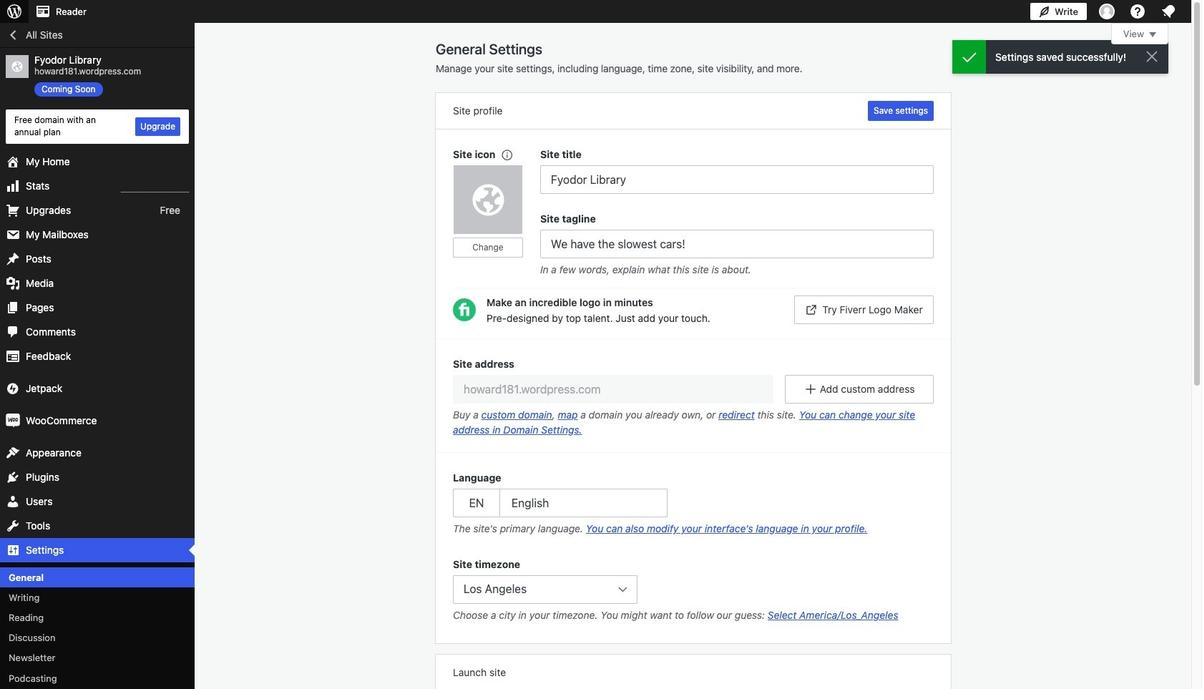 Task type: locate. For each thing, give the bounding box(es) containing it.
fiverr small logo image
[[453, 298, 476, 321]]

notice status
[[953, 40, 1169, 74]]

None text field
[[540, 230, 934, 258]]

img image
[[6, 381, 20, 395], [6, 413, 20, 428]]

highest hourly views 0 image
[[121, 183, 189, 192]]

dismiss image
[[1144, 48, 1161, 65]]

manage your sites image
[[6, 3, 23, 20]]

main content
[[436, 23, 1169, 689]]

group
[[453, 147, 540, 281], [540, 147, 934, 194], [540, 211, 934, 281], [436, 338, 951, 453], [453, 470, 934, 540], [453, 557, 934, 626]]

1 vertical spatial img image
[[6, 413, 20, 428]]

closed image
[[1149, 32, 1156, 37]]

None text field
[[540, 165, 934, 194], [453, 375, 774, 404], [540, 165, 934, 194], [453, 375, 774, 404]]

0 vertical spatial img image
[[6, 381, 20, 395]]

more information image
[[500, 148, 513, 161]]



Task type: describe. For each thing, give the bounding box(es) containing it.
my profile image
[[1099, 4, 1115, 19]]

1 img image from the top
[[6, 381, 20, 395]]

manage your notifications image
[[1160, 3, 1177, 20]]

help image
[[1129, 3, 1146, 20]]

2 img image from the top
[[6, 413, 20, 428]]



